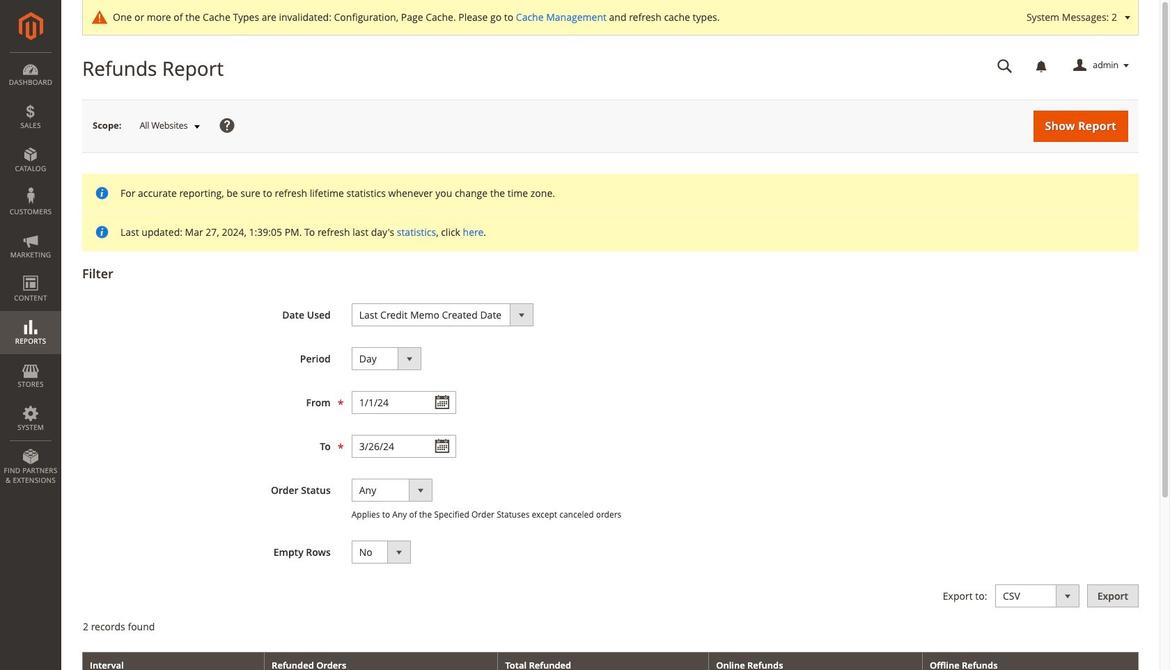 Task type: describe. For each thing, give the bounding box(es) containing it.
magento admin panel image
[[18, 12, 43, 40]]



Task type: locate. For each thing, give the bounding box(es) containing it.
menu bar
[[0, 52, 61, 493]]

None text field
[[988, 54, 1023, 78], [352, 391, 456, 414], [352, 435, 456, 458], [988, 54, 1023, 78], [352, 391, 456, 414], [352, 435, 456, 458]]



